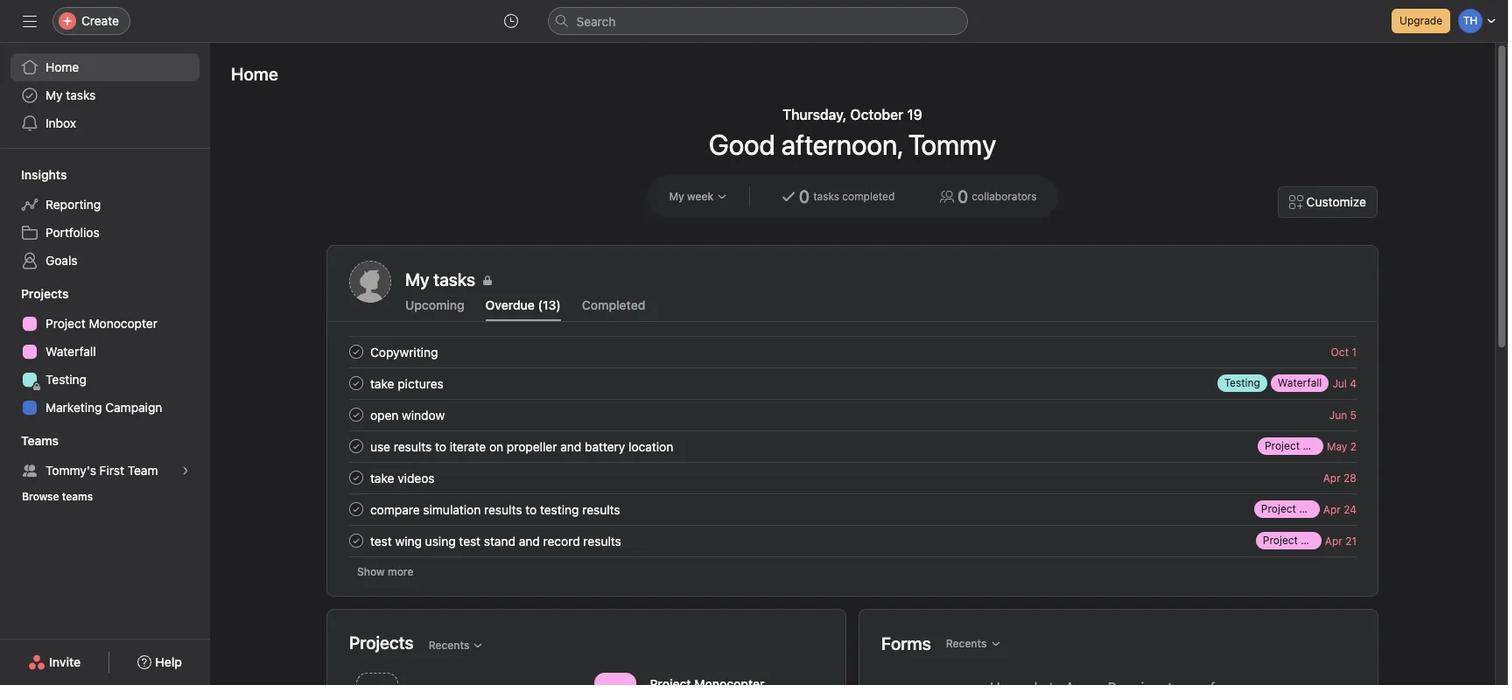 Task type: locate. For each thing, give the bounding box(es) containing it.
0 vertical spatial tasks
[[66, 88, 96, 102]]

3 completed checkbox from the top
[[346, 405, 367, 426]]

apr 21 button
[[1326, 535, 1357, 548]]

2 0 from the left
[[958, 187, 969, 207]]

completed image left copywriting
[[346, 342, 367, 363]]

0 horizontal spatial home
[[46, 60, 79, 74]]

global element
[[0, 43, 210, 148]]

videos
[[398, 471, 435, 486]]

wing
[[395, 534, 422, 549]]

results
[[394, 439, 432, 454], [484, 502, 522, 517], [583, 502, 621, 517], [584, 534, 622, 549]]

2 completed checkbox from the top
[[346, 499, 367, 520]]

testing link
[[11, 366, 200, 394], [1218, 375, 1268, 392]]

take up open
[[370, 376, 394, 391]]

window
[[402, 408, 445, 423]]

1 vertical spatial tasks
[[814, 190, 840, 203]]

1 horizontal spatial home
[[231, 64, 278, 84]]

teams element
[[0, 426, 210, 513]]

apr left 21
[[1326, 535, 1343, 548]]

apr
[[1324, 472, 1341, 485], [1324, 503, 1341, 516], [1326, 535, 1343, 548]]

teams button
[[0, 433, 59, 450]]

apr left 24
[[1324, 503, 1341, 516]]

test right using
[[459, 534, 481, 549]]

test wing using test stand and record results
[[370, 534, 622, 549]]

upgrade
[[1400, 14, 1443, 27]]

5
[[1351, 408, 1357, 422]]

0 horizontal spatial 0
[[799, 187, 810, 207]]

project monocopter
[[46, 316, 158, 331], [1265, 440, 1363, 453], [1262, 503, 1360, 516], [1263, 534, 1361, 547]]

0 horizontal spatial projects
[[21, 286, 69, 301]]

2 vertical spatial apr
[[1326, 535, 1343, 548]]

project left apr 21 button
[[1263, 534, 1299, 547]]

recents
[[946, 637, 987, 651], [429, 639, 470, 652]]

take
[[370, 376, 394, 391], [370, 471, 394, 486]]

and
[[561, 439, 582, 454], [519, 534, 540, 549]]

4 completed image from the top
[[346, 531, 367, 552]]

0 vertical spatial my
[[46, 88, 63, 102]]

help button
[[126, 647, 193, 679]]

completed checkbox for open window
[[346, 405, 367, 426]]

1 completed image from the top
[[346, 405, 367, 426]]

1 vertical spatial my
[[669, 190, 685, 203]]

open
[[370, 408, 399, 423]]

0 horizontal spatial tasks
[[66, 88, 96, 102]]

jul 4
[[1333, 377, 1357, 390]]

home link
[[11, 53, 200, 81]]

overdue
[[486, 298, 535, 313]]

project monocopter link for use results to iterate on propeller and battery location
[[1258, 438, 1363, 455]]

2 take from the top
[[370, 471, 394, 486]]

1 vertical spatial waterfall
[[1278, 377, 1323, 390]]

3 completed image from the top
[[346, 499, 367, 520]]

1 horizontal spatial recents button
[[938, 632, 1009, 657]]

project monocopter for compare simulation results to testing results
[[1262, 503, 1360, 516]]

0 horizontal spatial my
[[46, 88, 63, 102]]

waterfall link up marketing campaign
[[11, 338, 200, 366]]

tasks left completed
[[814, 190, 840, 203]]

0 left collaborators
[[958, 187, 969, 207]]

to left iterate
[[435, 439, 447, 454]]

(13)
[[538, 298, 561, 313]]

0 horizontal spatial and
[[519, 534, 540, 549]]

2 vertical spatial completed image
[[346, 468, 367, 489]]

tasks inside my tasks link
[[66, 88, 96, 102]]

testing link inside projects element
[[11, 366, 200, 394]]

completed checkbox left compare
[[346, 499, 367, 520]]

monocopter for use results to iterate on propeller and battery location
[[1303, 440, 1363, 453]]

apr for compare simulation results to testing results
[[1324, 503, 1341, 516]]

completed image left open
[[346, 405, 367, 426]]

recents button for projects
[[421, 634, 492, 658]]

1 completed checkbox from the top
[[346, 342, 367, 363]]

project monocopter link down apr 28 'button'
[[1255, 501, 1360, 518]]

0 horizontal spatial to
[[435, 439, 447, 454]]

results right testing
[[583, 502, 621, 517]]

0 vertical spatial apr
[[1324, 472, 1341, 485]]

battery
[[585, 439, 626, 454]]

project monocopter down jun
[[1265, 440, 1363, 453]]

upcoming button
[[405, 298, 465, 321]]

customize
[[1307, 194, 1367, 209]]

completed image for open
[[346, 405, 367, 426]]

5 completed checkbox from the top
[[346, 531, 367, 552]]

and left battery
[[561, 439, 582, 454]]

projects button
[[0, 285, 69, 303]]

campaign
[[105, 400, 162, 415]]

add profile photo image
[[349, 261, 391, 303]]

history image
[[504, 14, 518, 28]]

first
[[100, 463, 124, 478]]

1 vertical spatial take
[[370, 471, 394, 486]]

projects element
[[0, 278, 210, 426]]

project monocopter down apr 24
[[1263, 534, 1361, 547]]

inbox
[[46, 116, 76, 130]]

2 completed checkbox from the top
[[346, 373, 367, 394]]

project monocopter link down "goals" link
[[11, 310, 200, 338]]

take down "use"
[[370, 471, 394, 486]]

1 horizontal spatial testing link
[[1218, 375, 1268, 392]]

1 horizontal spatial recents
[[946, 637, 987, 651]]

28
[[1344, 472, 1357, 485]]

waterfall up marketing
[[46, 344, 96, 359]]

project monocopter down apr 28 'button'
[[1262, 503, 1360, 516]]

teams
[[21, 433, 59, 448]]

completed checkbox left take videos
[[346, 468, 367, 489]]

completed checkbox left open
[[346, 405, 367, 426]]

completed checkbox up the show
[[346, 531, 367, 552]]

0 horizontal spatial waterfall
[[46, 344, 96, 359]]

my for my week
[[669, 190, 685, 203]]

1 vertical spatial waterfall link
[[1271, 375, 1330, 392]]

project left may
[[1265, 440, 1300, 453]]

Completed checkbox
[[346, 468, 367, 489], [346, 499, 367, 520]]

project monocopter link down apr 24
[[1256, 532, 1361, 550]]

monocopter down apr 24
[[1302, 534, 1361, 547]]

apr 21
[[1326, 535, 1357, 548]]

project monocopter link for test wing using test stand and record results
[[1256, 532, 1361, 550]]

thursday,
[[783, 107, 847, 123]]

october
[[851, 107, 904, 123]]

0 for tasks completed
[[799, 187, 810, 207]]

and right 'stand'
[[519, 534, 540, 549]]

project left apr 24 button
[[1262, 503, 1297, 516]]

completed checkbox left copywriting
[[346, 342, 367, 363]]

waterfall link left jul
[[1271, 375, 1330, 392]]

upgrade button
[[1392, 9, 1451, 33]]

0 vertical spatial take
[[370, 376, 394, 391]]

afternoon,
[[782, 128, 903, 161]]

1 horizontal spatial and
[[561, 439, 582, 454]]

take for take videos
[[370, 471, 394, 486]]

my left week
[[669, 190, 685, 203]]

create button
[[53, 7, 130, 35]]

1
[[1352, 345, 1357, 359]]

recents button
[[938, 632, 1009, 657], [421, 634, 492, 658]]

2 completed image from the top
[[346, 373, 367, 394]]

apr left 28
[[1324, 472, 1341, 485]]

tasks
[[66, 88, 96, 102], [814, 190, 840, 203]]

home
[[46, 60, 79, 74], [231, 64, 278, 84]]

upcoming
[[405, 298, 465, 313]]

0 horizontal spatial recents
[[429, 639, 470, 652]]

1 test from the left
[[370, 534, 392, 549]]

0 horizontal spatial testing link
[[11, 366, 200, 394]]

home inside global element
[[46, 60, 79, 74]]

completed image for copywriting
[[346, 342, 367, 363]]

waterfall link
[[11, 338, 200, 366], [1271, 375, 1330, 392]]

use
[[370, 439, 391, 454]]

show
[[357, 566, 385, 579]]

overdue (13)
[[486, 298, 561, 313]]

projects down show more button
[[349, 633, 414, 653]]

1 completed image from the top
[[346, 342, 367, 363]]

completed image left take videos
[[346, 468, 367, 489]]

oct 1
[[1332, 345, 1357, 359]]

testing
[[46, 372, 87, 387], [1225, 377, 1261, 390]]

reporting link
[[11, 191, 200, 219]]

1 horizontal spatial to
[[526, 502, 537, 517]]

completed image left "use"
[[346, 436, 367, 457]]

invite button
[[17, 647, 92, 679]]

monocopter down apr 28 'button'
[[1300, 503, 1360, 516]]

4 completed checkbox from the top
[[346, 436, 367, 457]]

monocopter for compare simulation results to testing results
[[1300, 503, 1360, 516]]

1 horizontal spatial my
[[669, 190, 685, 203]]

2 completed image from the top
[[346, 436, 367, 457]]

tasks up the inbox
[[66, 88, 96, 102]]

1 horizontal spatial waterfall
[[1278, 377, 1323, 390]]

1 vertical spatial and
[[519, 534, 540, 549]]

Completed checkbox
[[346, 342, 367, 363], [346, 373, 367, 394], [346, 405, 367, 426], [346, 436, 367, 457], [346, 531, 367, 552]]

1 vertical spatial apr
[[1324, 503, 1341, 516]]

0 horizontal spatial testing
[[46, 372, 87, 387]]

completed image left compare
[[346, 499, 367, 520]]

completed image for take pictures
[[346, 373, 367, 394]]

projects down goals
[[21, 286, 69, 301]]

completed checkbox for copywriting
[[346, 342, 367, 363]]

0 vertical spatial completed checkbox
[[346, 468, 367, 489]]

my inside global element
[[46, 88, 63, 102]]

jun 5 button
[[1330, 408, 1357, 422]]

marketing campaign link
[[11, 394, 200, 422]]

monocopter inside projects element
[[89, 316, 158, 331]]

0 horizontal spatial test
[[370, 534, 392, 549]]

my inside dropdown button
[[669, 190, 685, 203]]

0 vertical spatial projects
[[21, 286, 69, 301]]

waterfall
[[46, 344, 96, 359], [1278, 377, 1323, 390]]

completed checkbox for take videos
[[346, 468, 367, 489]]

my for my tasks
[[46, 88, 63, 102]]

to
[[435, 439, 447, 454], [526, 502, 537, 517]]

monocopter down jun
[[1303, 440, 1363, 453]]

monocopter down "goals" link
[[89, 316, 158, 331]]

marketing
[[46, 400, 102, 415]]

inbox link
[[11, 109, 200, 137]]

compare
[[370, 502, 420, 517]]

completed image up the show
[[346, 531, 367, 552]]

completed image for compare
[[346, 499, 367, 520]]

browse teams
[[22, 490, 93, 504]]

my up the inbox
[[46, 88, 63, 102]]

0 horizontal spatial recents button
[[421, 634, 492, 658]]

teams
[[62, 490, 93, 504]]

may 2
[[1327, 440, 1357, 453]]

project monocopter down "goals" link
[[46, 316, 158, 331]]

apr 28
[[1324, 472, 1357, 485]]

0 vertical spatial completed image
[[346, 342, 367, 363]]

project monocopter link for compare simulation results to testing results
[[1255, 501, 1360, 518]]

oct 1 button
[[1332, 345, 1357, 359]]

jun
[[1330, 408, 1348, 422]]

1 horizontal spatial testing
[[1225, 377, 1261, 390]]

my
[[46, 88, 63, 102], [669, 190, 685, 203]]

monocopter for test wing using test stand and record results
[[1302, 534, 1361, 547]]

1 horizontal spatial test
[[459, 534, 481, 549]]

2
[[1351, 440, 1357, 453]]

propeller
[[507, 439, 557, 454]]

1 take from the top
[[370, 376, 394, 391]]

1 horizontal spatial tasks
[[814, 190, 840, 203]]

completed image left take pictures
[[346, 373, 367, 394]]

1 vertical spatial completed image
[[346, 373, 367, 394]]

0 left tasks completed
[[799, 187, 810, 207]]

waterfall left jul
[[1278, 377, 1323, 390]]

test
[[370, 534, 392, 549], [459, 534, 481, 549]]

monocopter
[[89, 316, 158, 331], [1303, 440, 1363, 453], [1300, 503, 1360, 516], [1302, 534, 1361, 547]]

completed button
[[582, 298, 646, 321]]

1 horizontal spatial projects
[[349, 633, 414, 653]]

completed checkbox left take pictures
[[346, 373, 367, 394]]

completed image
[[346, 342, 367, 363], [346, 373, 367, 394], [346, 468, 367, 489]]

see details, tommy's first team image
[[180, 466, 191, 476]]

completed image
[[346, 405, 367, 426], [346, 436, 367, 457], [346, 499, 367, 520], [346, 531, 367, 552]]

0
[[799, 187, 810, 207], [958, 187, 969, 207]]

3 completed image from the top
[[346, 468, 367, 489]]

1 horizontal spatial 0
[[958, 187, 969, 207]]

project monocopter link down jun
[[1258, 438, 1363, 455]]

0 horizontal spatial waterfall link
[[11, 338, 200, 366]]

test left wing
[[370, 534, 392, 549]]

completed checkbox left "use"
[[346, 436, 367, 457]]

project monocopter for test wing using test stand and record results
[[1263, 534, 1361, 547]]

1 completed checkbox from the top
[[346, 468, 367, 489]]

1 vertical spatial completed checkbox
[[346, 499, 367, 520]]

Search tasks, projects, and more text field
[[548, 7, 968, 35]]

create
[[81, 13, 119, 28]]

to left testing
[[526, 502, 537, 517]]

completed image for use
[[346, 436, 367, 457]]

1 0 from the left
[[799, 187, 810, 207]]

0 vertical spatial waterfall
[[46, 344, 96, 359]]



Task type: describe. For each thing, give the bounding box(es) containing it.
forms
[[882, 634, 931, 654]]

1 horizontal spatial waterfall link
[[1271, 375, 1330, 392]]

on
[[489, 439, 504, 454]]

may 2 button
[[1327, 440, 1357, 453]]

24
[[1344, 503, 1357, 516]]

take pictures
[[370, 376, 444, 391]]

marketing campaign
[[46, 400, 162, 415]]

completed checkbox for use results to iterate on propeller and battery location
[[346, 436, 367, 457]]

project for compare simulation results to testing results
[[1262, 503, 1297, 516]]

0 for collaborators
[[958, 187, 969, 207]]

take videos
[[370, 471, 435, 486]]

overdue (13) button
[[486, 298, 561, 321]]

good
[[709, 128, 776, 161]]

browse
[[22, 490, 59, 504]]

hide sidebar image
[[23, 14, 37, 28]]

apr 24 button
[[1324, 503, 1357, 516]]

list image
[[605, 683, 626, 686]]

1 vertical spatial to
[[526, 502, 537, 517]]

0 vertical spatial waterfall link
[[11, 338, 200, 366]]

4
[[1351, 377, 1357, 390]]

apr 28 button
[[1324, 472, 1357, 485]]

completed checkbox for compare simulation results to testing results
[[346, 499, 367, 520]]

0 vertical spatial and
[[561, 439, 582, 454]]

collaborators
[[972, 190, 1037, 203]]

recents for forms
[[946, 637, 987, 651]]

record
[[543, 534, 580, 549]]

oct
[[1332, 345, 1349, 359]]

portfolios link
[[11, 219, 200, 247]]

tommy
[[909, 128, 997, 161]]

projects inside dropdown button
[[21, 286, 69, 301]]

insights
[[21, 167, 67, 182]]

project for use results to iterate on propeller and battery location
[[1265, 440, 1300, 453]]

project for test wing using test stand and record results
[[1263, 534, 1299, 547]]

team
[[128, 463, 158, 478]]

iterate
[[450, 439, 486, 454]]

project monocopter inside projects element
[[46, 316, 158, 331]]

results up videos on the left bottom of page
[[394, 439, 432, 454]]

recents for projects
[[429, 639, 470, 652]]

help
[[155, 655, 182, 670]]

show more
[[357, 566, 414, 579]]

my tasks link
[[405, 268, 1356, 292]]

reporting
[[46, 197, 101, 212]]

jul
[[1333, 377, 1348, 390]]

open window
[[370, 408, 445, 423]]

my tasks link
[[11, 81, 200, 109]]

recents button for forms
[[938, 632, 1009, 657]]

more
[[388, 566, 414, 579]]

testing
[[540, 502, 579, 517]]

testing inside projects element
[[46, 372, 87, 387]]

0 vertical spatial to
[[435, 439, 447, 454]]

completed
[[582, 298, 646, 313]]

19
[[908, 107, 923, 123]]

jun 5
[[1330, 408, 1357, 422]]

stand
[[484, 534, 516, 549]]

using
[[425, 534, 456, 549]]

tommy's
[[46, 463, 96, 478]]

results right record
[[584, 534, 622, 549]]

take for take pictures
[[370, 376, 394, 391]]

project monocopter for use results to iterate on propeller and battery location
[[1265, 440, 1363, 453]]

my week
[[669, 190, 714, 203]]

customize button
[[1278, 187, 1378, 218]]

waterfall inside projects element
[[46, 344, 96, 359]]

thursday, october 19 good afternoon, tommy
[[709, 107, 997, 161]]

simulation
[[423, 502, 481, 517]]

apr for test wing using test stand and record results
[[1326, 535, 1343, 548]]

insights button
[[0, 166, 67, 184]]

use results to iterate on propeller and battery location
[[370, 439, 674, 454]]

goals link
[[11, 247, 200, 275]]

my tasks
[[405, 270, 476, 290]]

completed image for take videos
[[346, 468, 367, 489]]

location
[[629, 439, 674, 454]]

insights element
[[0, 159, 210, 278]]

completed image for test
[[346, 531, 367, 552]]

copywriting
[[370, 345, 438, 359]]

2 test from the left
[[459, 534, 481, 549]]

browse teams button
[[14, 485, 101, 510]]

goals
[[46, 253, 78, 268]]

week
[[687, 190, 714, 203]]

my week button
[[661, 185, 736, 209]]

compare simulation results to testing results
[[370, 502, 621, 517]]

show more button
[[349, 560, 422, 585]]

results up 'stand'
[[484, 502, 522, 517]]

tommy's first team link
[[11, 457, 200, 485]]

portfolios
[[46, 225, 100, 240]]

completed checkbox for test wing using test stand and record results
[[346, 531, 367, 552]]

tasks completed
[[814, 190, 895, 203]]

jul 4 button
[[1333, 377, 1357, 390]]

project down projects dropdown button
[[46, 316, 86, 331]]

1 vertical spatial projects
[[349, 633, 414, 653]]

invite
[[49, 655, 81, 670]]

may
[[1327, 440, 1348, 453]]

completed checkbox for take pictures
[[346, 373, 367, 394]]

21
[[1346, 535, 1357, 548]]



Task type: vqa. For each thing, say whether or not it's contained in the screenshot.
Collapse task list for this group icon
no



